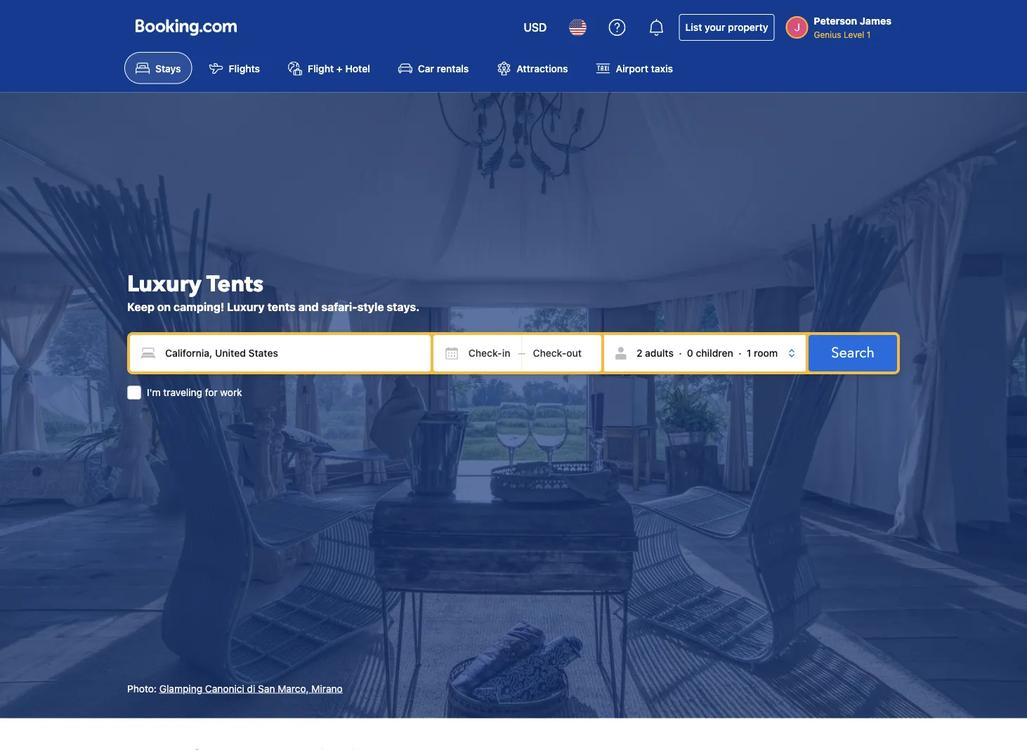 Task type: describe. For each thing, give the bounding box(es) containing it.
1 vertical spatial +
[[558, 337, 565, 349]]

1 vertical spatial luxury
[[227, 300, 265, 314]]

tents
[[267, 300, 296, 314]]

style
[[357, 300, 384, 314]]

for
[[205, 387, 218, 398]]

search
[[831, 343, 875, 363]]

usd button
[[515, 11, 555, 44]]

check- for in
[[469, 347, 502, 359]]

flights link
[[198, 52, 271, 84]]

check-in
[[469, 347, 510, 359]]

list
[[685, 21, 702, 33]]

car
[[418, 62, 434, 74]]

di
[[247, 683, 255, 694]]

airport taxis link
[[585, 52, 684, 84]]

car rentals
[[418, 62, 469, 74]]

taxis
[[651, 62, 673, 74]]

glamping
[[159, 683, 202, 694]]

attractions link
[[486, 52, 579, 84]]

keep
[[127, 300, 155, 314]]

on
[[157, 300, 171, 314]]

flight + hotel
[[308, 62, 370, 74]]

tents
[[206, 269, 264, 300]]

2
[[637, 347, 643, 359]]

work
[[220, 387, 242, 398]]

and
[[298, 300, 319, 314]]

marco,
[[278, 683, 309, 694]]

0
[[687, 347, 693, 359]]

airport
[[616, 62, 648, 74]]

traveling
[[163, 387, 202, 398]]

glamping canonici di san marco, mirano link
[[159, 683, 343, 694]]

peterson james genius level 1
[[814, 15, 892, 39]]

room
[[754, 347, 778, 359]]

2 adults · 0 children · 1 room
[[637, 347, 778, 359]]

children
[[696, 347, 733, 359]]

Type your destination search field
[[130, 335, 431, 372]]

1 · from the left
[[679, 347, 682, 359]]

photo: glamping canonici di san marco, mirano
[[127, 683, 343, 694]]

attractions
[[517, 62, 568, 74]]



Task type: locate. For each thing, give the bounding box(es) containing it.
+
[[337, 62, 343, 74], [558, 337, 565, 349]]

list your property link
[[679, 14, 775, 41]]

usd
[[524, 21, 547, 34]]

1 horizontal spatial 1
[[867, 30, 871, 39]]

flight + hotel link
[[277, 52, 381, 84]]

canonici
[[205, 683, 244, 694]]

0 horizontal spatial +
[[337, 62, 343, 74]]

check-out
[[533, 347, 582, 359]]

· left 0
[[679, 347, 682, 359]]

1 horizontal spatial ·
[[739, 347, 742, 359]]

safari-
[[321, 300, 357, 314]]

0 vertical spatial 1
[[867, 30, 871, 39]]

None search field
[[127, 332, 900, 400]]

0 horizontal spatial check-
[[469, 347, 502, 359]]

0 horizontal spatial ·
[[679, 347, 682, 359]]

check- for out
[[533, 347, 567, 359]]

· right children
[[739, 347, 742, 359]]

james
[[860, 15, 892, 27]]

svg image
[[533, 346, 547, 360]]

property
[[728, 21, 768, 33]]

1
[[867, 30, 871, 39], [747, 347, 751, 359]]

airport taxis
[[616, 62, 673, 74]]

+ left hotel
[[337, 62, 343, 74]]

1 vertical spatial 1
[[747, 347, 751, 359]]

mirano
[[312, 683, 343, 694]]

check- right svg icon
[[469, 347, 502, 359]]

luxury down tents
[[227, 300, 265, 314]]

i'm
[[147, 387, 161, 398]]

i'm traveling for work
[[147, 387, 242, 398]]

check-
[[469, 347, 502, 359], [533, 347, 567, 359]]

2 check- from the left
[[533, 347, 567, 359]]

0 horizontal spatial luxury
[[127, 269, 201, 300]]

genius
[[814, 30, 841, 39]]

2 · from the left
[[739, 347, 742, 359]]

booking.com online hotel reservations image
[[136, 19, 237, 36]]

camping!
[[174, 300, 224, 314]]

luxury up on
[[127, 269, 201, 300]]

+ left the out on the right top of page
[[558, 337, 565, 349]]

adults
[[645, 347, 674, 359]]

0 vertical spatial luxury
[[127, 269, 201, 300]]

1 right the level
[[867, 30, 871, 39]]

1 horizontal spatial +
[[558, 337, 565, 349]]

flight
[[308, 62, 334, 74]]

photo:
[[127, 683, 157, 694]]

peterson
[[814, 15, 857, 27]]

0 vertical spatial +
[[337, 62, 343, 74]]

1 left room
[[747, 347, 751, 359]]

0 horizontal spatial 1
[[747, 347, 751, 359]]

hotel
[[345, 62, 370, 74]]

flights
[[229, 62, 260, 74]]

stays.
[[387, 300, 420, 314]]

none search field containing search
[[127, 332, 900, 400]]

svg image
[[445, 346, 459, 360]]

search button
[[809, 335, 897, 372]]

check- right in
[[533, 347, 567, 359]]

level
[[844, 30, 864, 39]]

·
[[679, 347, 682, 359], [739, 347, 742, 359]]

stays link
[[124, 52, 192, 84]]

luxury
[[127, 269, 201, 300], [227, 300, 265, 314]]

1 inside peterson james genius level 1
[[867, 30, 871, 39]]

car rentals link
[[387, 52, 480, 84]]

rentals
[[437, 62, 469, 74]]

your
[[705, 21, 726, 33]]

out
[[567, 347, 582, 359]]

1 horizontal spatial luxury
[[227, 300, 265, 314]]

in
[[502, 347, 510, 359]]

luxury tents keep on camping! luxury tents and safari-style stays.
[[127, 269, 420, 314]]

san
[[258, 683, 275, 694]]

list your property
[[685, 21, 768, 33]]

1 check- from the left
[[469, 347, 502, 359]]

stays
[[155, 62, 181, 74]]

1 horizontal spatial check-
[[533, 347, 567, 359]]



Task type: vqa. For each thing, say whether or not it's contained in the screenshot.
American associated with Cities
no



